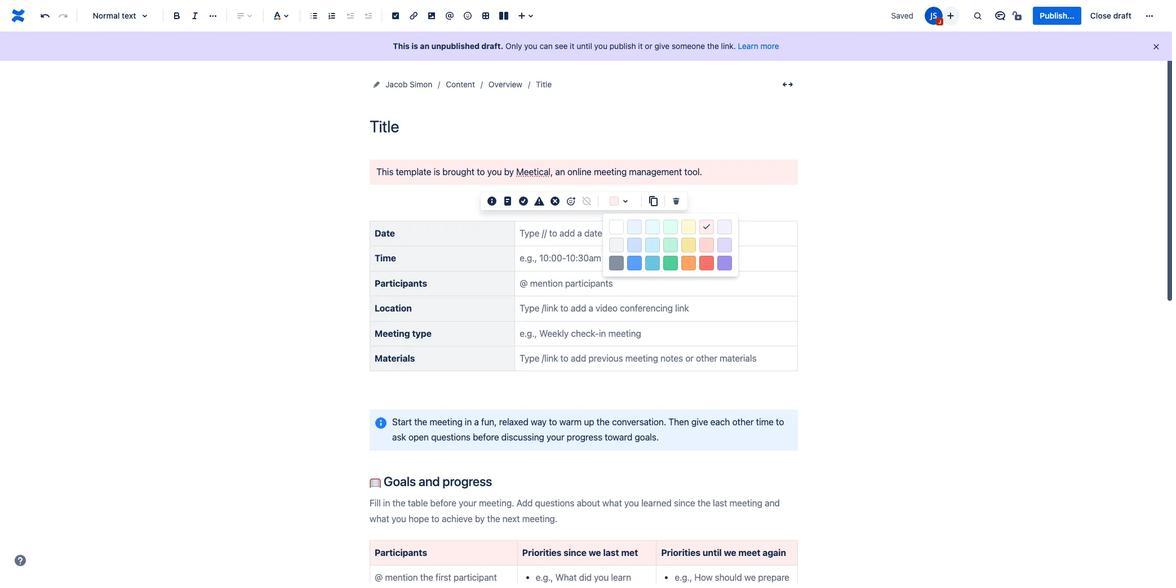 Task type: locate. For each thing, give the bounding box(es) containing it.
to
[[477, 167, 485, 177], [549, 417, 557, 427], [776, 417, 784, 427]]

2 horizontal spatial to
[[776, 417, 784, 427]]

last
[[603, 548, 619, 558]]

jacob simon link
[[385, 78, 432, 91]]

this for this template is brought to you by meetical, an online meeting management tool.
[[376, 167, 394, 177]]

0 horizontal spatial is
[[412, 41, 418, 51]]

0 horizontal spatial the
[[414, 417, 427, 427]]

give right or
[[655, 41, 670, 51]]

meetical,
[[516, 167, 553, 177]]

until right see
[[577, 41, 592, 51]]

remove image
[[670, 194, 683, 208]]

0 horizontal spatial we
[[589, 548, 601, 558]]

title link
[[536, 78, 552, 91]]

is left the brought
[[434, 167, 440, 177]]

date
[[375, 228, 395, 238]]

link.
[[721, 41, 736, 51]]

the left link. at top
[[707, 41, 719, 51]]

progress down up
[[567, 432, 602, 443]]

give left each on the bottom of page
[[691, 417, 708, 427]]

option group down the green option
[[603, 254, 738, 272]]

more formatting image
[[206, 9, 220, 23]]

indent tab image
[[361, 9, 375, 23]]

more
[[761, 41, 779, 51]]

1 horizontal spatial an
[[555, 167, 565, 177]]

to right the brought
[[477, 167, 485, 177]]

Blue radio
[[627, 238, 642, 252]]

Green radio
[[663, 238, 678, 252]]

error image
[[548, 194, 562, 208]]

0 horizontal spatial it
[[570, 41, 575, 51]]

1 horizontal spatial priorities
[[661, 548, 701, 558]]

priorities right 'met'
[[661, 548, 701, 558]]

met
[[621, 548, 638, 558]]

1 vertical spatial is
[[434, 167, 440, 177]]

meeting up questions
[[430, 417, 462, 427]]

2 horizontal spatial the
[[707, 41, 719, 51]]

Yellow radio
[[681, 238, 696, 252]]

Purple radio
[[717, 238, 732, 252]]

outdent ⇧tab image
[[343, 9, 357, 23]]

note image
[[501, 194, 515, 208]]

is inside main content area, start typing to enter text. text box
[[434, 167, 440, 177]]

an left "online"
[[555, 167, 565, 177]]

participants
[[375, 278, 427, 288], [375, 548, 427, 558]]

meeting
[[594, 167, 627, 177], [430, 417, 462, 427]]

the
[[707, 41, 719, 51], [414, 417, 427, 427], [597, 417, 610, 427]]

1 vertical spatial meeting
[[430, 417, 462, 427]]

this down action item image
[[393, 41, 410, 51]]

2 we from the left
[[724, 548, 736, 558]]

until inside main content area, start typing to enter text. text box
[[703, 548, 722, 558]]

help image
[[14, 554, 27, 568]]

2 option group from the top
[[603, 236, 738, 254]]

option group up the green option
[[603, 218, 738, 236]]

this
[[393, 41, 410, 51], [376, 167, 394, 177]]

until left meet
[[703, 548, 722, 558]]

1 vertical spatial an
[[555, 167, 565, 177]]

normal text button
[[82, 3, 158, 28]]

Bold red radio
[[699, 256, 714, 271]]

an inside main content area, start typing to enter text. text box
[[555, 167, 565, 177]]

this inside main content area, start typing to enter text. text box
[[376, 167, 394, 177]]

0 horizontal spatial progress
[[443, 474, 492, 489]]

2 participants from the top
[[375, 548, 427, 558]]

0 horizontal spatial you
[[487, 167, 502, 177]]

redo ⌘⇧z image
[[56, 9, 70, 23]]

it
[[570, 41, 575, 51], [638, 41, 643, 51]]

Bold green radio
[[663, 256, 678, 271]]

up
[[584, 417, 594, 427]]

overview
[[489, 79, 522, 89]]

start the meeting in a fun, relaxed way to warm up the conversation. then give each other time to ask open questions before discussing your progress toward goals.
[[392, 417, 786, 443]]

0 horizontal spatial priorities
[[522, 548, 562, 558]]

simon
[[410, 79, 432, 89]]

before
[[473, 432, 499, 443]]

1 horizontal spatial you
[[524, 41, 537, 51]]

you left the by
[[487, 167, 502, 177]]

0 vertical spatial meeting
[[594, 167, 627, 177]]

1 vertical spatial participants
[[375, 548, 427, 558]]

is
[[412, 41, 418, 51], [434, 167, 440, 177]]

1 horizontal spatial meeting
[[594, 167, 627, 177]]

an left 'unpublished'
[[420, 41, 430, 51]]

meeting
[[375, 328, 410, 338]]

make page full-width image
[[781, 78, 795, 91]]

confluence image
[[9, 7, 27, 25]]

this left template
[[376, 167, 394, 177]]

we for until
[[724, 548, 736, 558]]

you left can
[[524, 41, 537, 51]]

dismiss image
[[1152, 42, 1161, 51]]

background color image
[[619, 194, 632, 208]]

give
[[655, 41, 670, 51], [691, 417, 708, 427]]

invite to edit image
[[944, 9, 958, 22]]

this is an unpublished draft. only you can see it until you publish it or give someone the link. learn more
[[393, 41, 779, 51]]

:goal: image
[[370, 477, 381, 489]]

option group
[[603, 218, 738, 236], [603, 236, 738, 254], [603, 254, 738, 272]]

Subtle purple radio
[[717, 220, 732, 234]]

0 horizontal spatial an
[[420, 41, 430, 51]]

since
[[564, 548, 587, 558]]

it left or
[[638, 41, 643, 51]]

2 priorities from the left
[[661, 548, 701, 558]]

action item image
[[389, 9, 402, 23]]

jacob
[[385, 79, 408, 89]]

0 horizontal spatial give
[[655, 41, 670, 51]]

you
[[524, 41, 537, 51], [594, 41, 608, 51], [487, 167, 502, 177]]

1 horizontal spatial until
[[703, 548, 722, 558]]

publish
[[610, 41, 636, 51]]

only
[[506, 41, 522, 51]]

meeting inside start the meeting in a fun, relaxed way to warm up the conversation. then give each other time to ask open questions before discussing your progress toward goals.
[[430, 417, 462, 427]]

1 horizontal spatial is
[[434, 167, 440, 177]]

Main content area, start typing to enter text. text field
[[363, 159, 805, 583]]

it right see
[[570, 41, 575, 51]]

close draft
[[1090, 11, 1132, 20]]

meeting right "online"
[[594, 167, 627, 177]]

Bold teal radio
[[645, 256, 660, 271]]

priorities for priorities since we last met
[[522, 548, 562, 558]]

meet
[[738, 548, 761, 558]]

to right time
[[776, 417, 784, 427]]

1 horizontal spatial we
[[724, 548, 736, 558]]

more image
[[1143, 9, 1156, 23]]

Gray radio
[[609, 238, 624, 252]]

1 horizontal spatial progress
[[567, 432, 602, 443]]

to right the way
[[549, 417, 557, 427]]

1 horizontal spatial give
[[691, 417, 708, 427]]

priorities
[[522, 548, 562, 558], [661, 548, 701, 558]]

fun,
[[481, 417, 497, 427]]

content link
[[446, 78, 475, 91]]

0 vertical spatial this
[[393, 41, 410, 51]]

close draft button
[[1084, 7, 1138, 25]]

0 vertical spatial give
[[655, 41, 670, 51]]

other
[[732, 417, 754, 427]]

online
[[567, 167, 592, 177]]

1 participants from the top
[[375, 278, 427, 288]]

Bold yellow radio
[[681, 256, 696, 271]]

an
[[420, 41, 430, 51], [555, 167, 565, 177]]

0 horizontal spatial meeting
[[430, 417, 462, 427]]

we left last
[[589, 548, 601, 558]]

we left meet
[[724, 548, 736, 558]]

Subtle red radio
[[699, 220, 714, 234]]

1 priorities from the left
[[522, 548, 562, 558]]

priorities left since
[[522, 548, 562, 558]]

1 vertical spatial this
[[376, 167, 394, 177]]

move this page image
[[372, 80, 381, 89]]

is down link image
[[412, 41, 418, 51]]

each
[[710, 417, 730, 427]]

emoji image
[[461, 9, 475, 23]]

the up open
[[414, 417, 427, 427]]

option group up "bold green" radio
[[603, 236, 738, 254]]

Bold blue radio
[[627, 256, 642, 271]]

we
[[589, 548, 601, 558], [724, 548, 736, 558]]

confluence image
[[9, 7, 27, 25]]

1 horizontal spatial it
[[638, 41, 643, 51]]

give inside start the meeting in a fun, relaxed way to warm up the conversation. then give each other time to ask open questions before discussing your progress toward goals.
[[691, 417, 708, 427]]

1 vertical spatial give
[[691, 417, 708, 427]]

progress right and
[[443, 474, 492, 489]]

normal
[[93, 11, 120, 20]]

success image
[[517, 194, 530, 208]]

goals.
[[635, 432, 659, 443]]

table image
[[479, 9, 493, 23]]

add image, video, or file image
[[425, 9, 438, 23]]

progress
[[567, 432, 602, 443], [443, 474, 492, 489]]

way
[[531, 417, 547, 427]]

Subtle green radio
[[663, 220, 678, 234]]

until
[[577, 41, 592, 51], [703, 548, 722, 558]]

0 vertical spatial progress
[[567, 432, 602, 443]]

you inside main content area, start typing to enter text. text box
[[487, 167, 502, 177]]

conversation.
[[612, 417, 666, 427]]

find and replace image
[[971, 9, 985, 23]]

panel info image
[[374, 416, 388, 430]]

the right up
[[597, 417, 610, 427]]

0 vertical spatial is
[[412, 41, 418, 51]]

1 horizontal spatial the
[[597, 417, 610, 427]]

you left the "publish"
[[594, 41, 608, 51]]

open
[[408, 432, 429, 443]]

we for since
[[589, 548, 601, 558]]

0 vertical spatial until
[[577, 41, 592, 51]]

brought
[[443, 167, 475, 177]]

1 vertical spatial until
[[703, 548, 722, 558]]

overview link
[[489, 78, 522, 91]]

bullet list ⌘⇧8 image
[[307, 9, 321, 23]]

saved
[[891, 11, 914, 20]]

warning image
[[533, 194, 546, 208]]

0 vertical spatial participants
[[375, 278, 427, 288]]

1 we from the left
[[589, 548, 601, 558]]



Task type: describe. For each thing, give the bounding box(es) containing it.
Subtle teal radio
[[645, 220, 660, 234]]

mention image
[[443, 9, 456, 23]]

Bold purple radio
[[717, 256, 732, 271]]

learn more link
[[738, 41, 779, 51]]

0 horizontal spatial until
[[577, 41, 592, 51]]

:goal: image
[[370, 477, 381, 489]]

and
[[419, 474, 440, 489]]

Give this page a title text field
[[370, 117, 798, 136]]

3 option group from the top
[[603, 254, 738, 272]]

time
[[375, 253, 396, 263]]

numbered list ⌘⇧7 image
[[325, 9, 339, 23]]

location
[[375, 303, 412, 313]]

or
[[645, 41, 652, 51]]

undo ⌘z image
[[38, 9, 52, 23]]

warm
[[559, 417, 582, 427]]

relaxed
[[499, 417, 528, 427]]

jacob simon
[[385, 79, 432, 89]]

draft.
[[482, 41, 503, 51]]

title
[[536, 79, 552, 89]]

1 horizontal spatial to
[[549, 417, 557, 427]]

toward
[[605, 432, 632, 443]]

then
[[669, 417, 689, 427]]

Teal radio
[[645, 238, 660, 252]]

questions
[[431, 432, 471, 443]]

Subtle yellow radio
[[681, 220, 696, 234]]

in
[[465, 417, 472, 427]]

1 option group from the top
[[603, 218, 738, 236]]

see
[[555, 41, 568, 51]]

this for this is an unpublished draft. only you can see it until you publish it or give someone the link. learn more
[[393, 41, 410, 51]]

someone
[[672, 41, 705, 51]]

tool.
[[684, 167, 702, 177]]

by
[[504, 167, 514, 177]]

White radio
[[609, 220, 624, 234]]

unpublished
[[431, 41, 480, 51]]

materials
[[375, 353, 415, 363]]

start
[[392, 417, 412, 427]]

type
[[412, 328, 432, 338]]

layouts image
[[497, 9, 511, 23]]

2 horizontal spatial you
[[594, 41, 608, 51]]

this template is brought to you by meetical, an online meeting management tool.
[[376, 167, 702, 177]]

1 it from the left
[[570, 41, 575, 51]]

template
[[396, 167, 431, 177]]

publish...
[[1040, 11, 1075, 20]]

your
[[547, 432, 564, 443]]

Bold gray radio
[[609, 256, 624, 271]]

info image
[[485, 194, 499, 208]]

learn
[[738, 41, 758, 51]]

italic ⌘i image
[[188, 9, 202, 23]]

1 vertical spatial progress
[[443, 474, 492, 489]]

0 horizontal spatial to
[[477, 167, 485, 177]]

ask
[[392, 432, 406, 443]]

meeting type
[[375, 328, 432, 338]]

jacob simon image
[[925, 7, 943, 25]]

Red radio
[[699, 238, 714, 252]]

a
[[474, 417, 479, 427]]

time
[[756, 417, 774, 427]]

close
[[1090, 11, 1111, 20]]

progress inside start the meeting in a fun, relaxed way to warm up the conversation. then give each other time to ask open questions before discussing your progress toward goals.
[[567, 432, 602, 443]]

2 it from the left
[[638, 41, 643, 51]]

link image
[[407, 9, 420, 23]]

editor add emoji image
[[564, 194, 578, 208]]

publish... button
[[1033, 7, 1081, 25]]

goals
[[384, 474, 416, 489]]

again
[[763, 548, 786, 558]]

draft
[[1113, 11, 1132, 20]]

discussing
[[501, 432, 544, 443]]

priorities for priorities until we meet again
[[661, 548, 701, 558]]

copy image
[[646, 194, 660, 208]]

subtle red image
[[700, 220, 713, 234]]

text
[[122, 11, 136, 20]]

can
[[540, 41, 553, 51]]

bold ⌘b image
[[170, 9, 184, 23]]

no restrictions image
[[1012, 9, 1025, 23]]

priorities since we last met
[[522, 548, 638, 558]]

content
[[446, 79, 475, 89]]

Subtle blue radio
[[627, 220, 642, 234]]

goals and progress
[[381, 474, 492, 489]]

comment icon image
[[994, 9, 1007, 23]]

0 vertical spatial an
[[420, 41, 430, 51]]

priorities until we meet again
[[661, 548, 786, 558]]

normal text
[[93, 11, 136, 20]]

management
[[629, 167, 682, 177]]



Task type: vqa. For each thing, say whether or not it's contained in the screenshot.
text on the left top
yes



